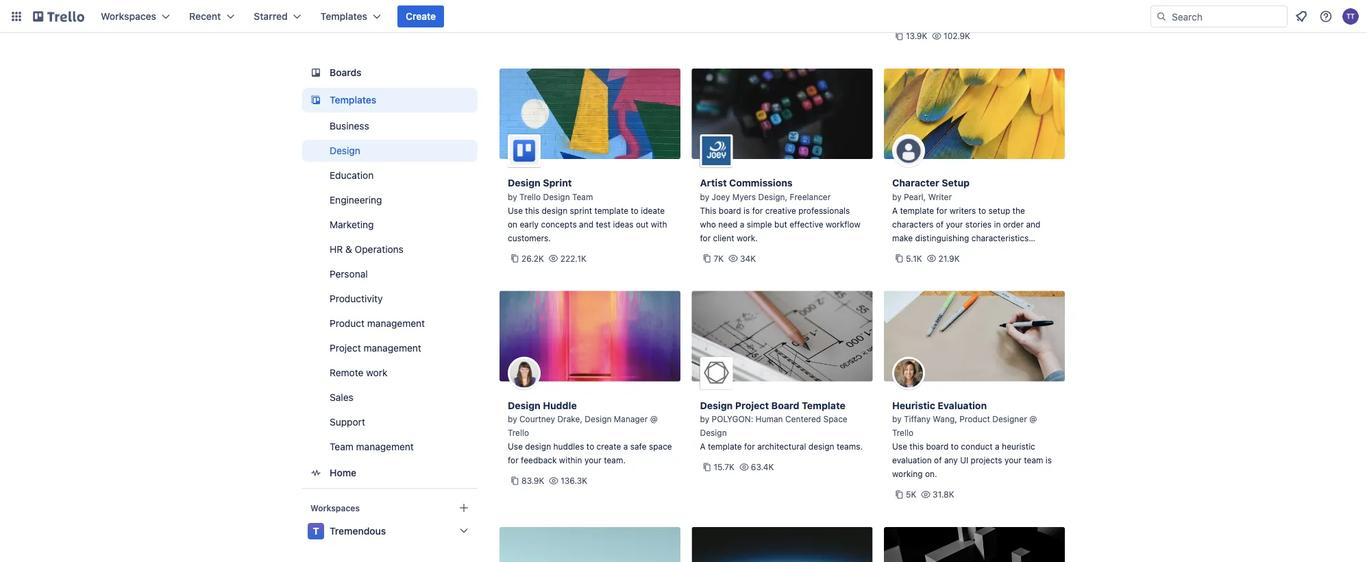 Task type: vqa. For each thing, say whether or not it's contained in the screenshot.


Task type: locate. For each thing, give the bounding box(es) containing it.
to up any
[[951, 442, 959, 451]]

0 vertical spatial workspaces
[[101, 11, 156, 22]]

business link
[[302, 115, 478, 137]]

templates link
[[302, 88, 478, 112]]

and right order
[[1027, 219, 1041, 229]]

t
[[313, 525, 319, 537]]

1 horizontal spatial template
[[708, 442, 742, 451]]

board
[[772, 400, 800, 411]]

is right team
[[1046, 456, 1052, 465]]

1 vertical spatial project
[[735, 400, 769, 411]]

template board image
[[308, 92, 324, 108]]

your down heuristic
[[1005, 456, 1022, 465]]

a left safe on the bottom left
[[624, 442, 628, 451]]

by up 'on' on the top
[[508, 192, 517, 202]]

product management link
[[302, 313, 478, 335]]

workspaces
[[101, 11, 156, 22], [311, 503, 360, 513]]

use for design huddle
[[508, 442, 523, 451]]

heuristic evaluation by tiffany wang, product designer @ trello use this board to conduct a heuristic evaluation of any ui projects your team is working on.
[[893, 400, 1052, 479]]

management down product management link
[[364, 342, 421, 354]]

a inside heuristic evaluation by tiffany wang, product designer @ trello use this board to conduct a heuristic evaluation of any ui projects your team is working on.
[[995, 442, 1000, 451]]

by up this
[[700, 192, 710, 202]]

hr & operations
[[330, 244, 404, 255]]

wang,
[[933, 414, 958, 424]]

customers.
[[508, 233, 551, 243]]

to inside design sprint by trello design team use this design sprint template to ideate on early concepts and test ideas out with customers.
[[631, 206, 639, 215]]

a for design huddle
[[624, 442, 628, 451]]

1 @ from the left
[[650, 414, 658, 424]]

home image
[[308, 465, 324, 481]]

project inside design project board template by polygon: human centered space design a template for architectural design teams.
[[735, 400, 769, 411]]

template inside design sprint by trello design team use this design sprint template to ideate on early concepts and test ideas out with customers.
[[595, 206, 629, 215]]

primary element
[[0, 0, 1368, 33]]

1 horizontal spatial a
[[893, 206, 898, 215]]

1 vertical spatial product
[[960, 414, 990, 424]]

management down support link at bottom left
[[356, 441, 414, 452]]

by left pearl,
[[893, 192, 902, 202]]

0 horizontal spatial template
[[595, 206, 629, 215]]

professionals
[[799, 206, 850, 215]]

a inside character setup by pearl, writer a template for writers to setup the characters of your stories in order and make distinguishing characteristics obvious.
[[893, 206, 898, 215]]

this up the evaluation
[[910, 442, 924, 451]]

design inside design project board template by polygon: human centered space design a template for architectural design teams.
[[809, 442, 835, 451]]

of inside character setup by pearl, writer a template for writers to setup the characters of your stories in order and make distinguishing characteristics obvious.
[[936, 219, 944, 229]]

0 horizontal spatial and
[[579, 219, 594, 229]]

terry turtle (terryturtle) image
[[1343, 8, 1359, 25]]

trello down tiffany
[[893, 428, 914, 438]]

design up feedback
[[525, 442, 551, 451]]

1 vertical spatial a
[[700, 442, 706, 451]]

management for team management
[[356, 441, 414, 452]]

of left any
[[934, 456, 942, 465]]

0 horizontal spatial team
[[330, 441, 354, 452]]

use inside design sprint by trello design team use this design sprint template to ideate on early concepts and test ideas out with customers.
[[508, 206, 523, 215]]

0 vertical spatial templates
[[321, 11, 367, 22]]

to left create at the left bottom of page
[[587, 442, 595, 451]]

trello
[[520, 192, 541, 202], [508, 428, 529, 438], [893, 428, 914, 438]]

by inside heuristic evaluation by tiffany wang, product designer @ trello use this board to conduct a heuristic evaluation of any ui projects your team is working on.
[[893, 414, 902, 424]]

0 horizontal spatial a
[[624, 442, 628, 451]]

to up out
[[631, 206, 639, 215]]

by inside design sprint by trello design team use this design sprint template to ideate on early concepts and test ideas out with customers.
[[508, 192, 517, 202]]

boards link
[[302, 60, 478, 85]]

open information menu image
[[1320, 10, 1333, 23]]

this up early
[[525, 206, 540, 215]]

@
[[650, 414, 658, 424], [1030, 414, 1037, 424]]

for inside design project board template by polygon: human centered space design a template for architectural design teams.
[[744, 442, 755, 451]]

myers
[[733, 192, 756, 202]]

on.
[[925, 469, 937, 479]]

use inside 'design huddle by courtney drake, design manager @ trello use design huddles to create a safe space for feedback within your team.'
[[508, 442, 523, 451]]

is
[[744, 206, 750, 215], [1046, 456, 1052, 465]]

@ inside heuristic evaluation by tiffany wang, product designer @ trello use this board to conduct a heuristic evaluation of any ui projects your team is working on.
[[1030, 414, 1037, 424]]

this
[[525, 206, 540, 215], [910, 442, 924, 451]]

safe
[[630, 442, 647, 451]]

is down myers
[[744, 206, 750, 215]]

management down productivity link
[[367, 318, 425, 329]]

1 horizontal spatial and
[[1027, 219, 1041, 229]]

0 horizontal spatial your
[[585, 456, 602, 465]]

@ for evaluation
[[1030, 414, 1037, 424]]

heuristic
[[1002, 442, 1036, 451]]

1 horizontal spatial this
[[910, 442, 924, 451]]

of up distinguishing
[[936, 219, 944, 229]]

2 horizontal spatial a
[[995, 442, 1000, 451]]

@ right designer
[[1030, 414, 1037, 424]]

design huddle by courtney drake, design manager @ trello use design huddles to create a safe space for feedback within your team.
[[508, 400, 672, 465]]

work
[[366, 367, 388, 378]]

2 @ from the left
[[1030, 414, 1037, 424]]

0 horizontal spatial product
[[330, 318, 365, 329]]

by for heuristic evaluation
[[893, 414, 902, 424]]

use up 'on' on the top
[[508, 206, 523, 215]]

characteristics
[[972, 233, 1029, 243]]

templates inside popup button
[[321, 11, 367, 22]]

concepts
[[541, 219, 577, 229]]

a up characters
[[893, 206, 898, 215]]

simple
[[747, 219, 772, 229]]

ideate
[[641, 206, 665, 215]]

templates
[[321, 11, 367, 22], [330, 94, 377, 106]]

1 horizontal spatial workspaces
[[311, 503, 360, 513]]

template inside design project board template by polygon: human centered space design a template for architectural design teams.
[[708, 442, 742, 451]]

0 vertical spatial a
[[893, 206, 898, 215]]

tiffany wang, product designer @ trello image
[[893, 357, 925, 390]]

0 vertical spatial of
[[936, 219, 944, 229]]

0 vertical spatial product
[[330, 318, 365, 329]]

use inside heuristic evaluation by tiffany wang, product designer @ trello use this board to conduct a heuristic evaluation of any ui projects your team is working on.
[[893, 442, 908, 451]]

a right space
[[700, 442, 706, 451]]

by for artist commissions
[[700, 192, 710, 202]]

to inside heuristic evaluation by tiffany wang, product designer @ trello use this board to conduct a heuristic evaluation of any ui projects your team is working on.
[[951, 442, 959, 451]]

2 vertical spatial management
[[356, 441, 414, 452]]

template down pearl,
[[900, 206, 934, 215]]

design right drake,
[[585, 414, 612, 424]]

home
[[330, 467, 357, 478]]

creative
[[766, 206, 796, 215]]

workspaces button
[[93, 5, 178, 27]]

0 horizontal spatial workspaces
[[101, 11, 156, 22]]

1 vertical spatial board
[[926, 442, 949, 451]]

on
[[508, 219, 518, 229]]

for up 63.4k
[[744, 442, 755, 451]]

1 vertical spatial this
[[910, 442, 924, 451]]

project up human
[[735, 400, 769, 411]]

0 horizontal spatial @
[[650, 414, 658, 424]]

your
[[946, 219, 963, 229], [585, 456, 602, 465], [1005, 456, 1022, 465]]

by inside artist commissions by joey myers design, freelancer this board is for creative professionals who need a simple but effective workflow for client work.
[[700, 192, 710, 202]]

workflow
[[826, 219, 861, 229]]

design inside 'design huddle by courtney drake, design manager @ trello use design huddles to create a safe space for feedback within your team.'
[[525, 442, 551, 451]]

evaluation
[[893, 456, 932, 465]]

board up any
[[926, 442, 949, 451]]

remote
[[330, 367, 364, 378]]

your down create at the left bottom of page
[[585, 456, 602, 465]]

design left "teams."
[[809, 442, 835, 451]]

0 vertical spatial is
[[744, 206, 750, 215]]

2 and from the left
[[1027, 219, 1041, 229]]

0 horizontal spatial is
[[744, 206, 750, 215]]

your inside heuristic evaluation by tiffany wang, product designer @ trello use this board to conduct a heuristic evaluation of any ui projects your team is working on.
[[1005, 456, 1022, 465]]

recent
[[189, 11, 221, 22]]

product inside heuristic evaluation by tiffany wang, product designer @ trello use this board to conduct a heuristic evaluation of any ui projects your team is working on.
[[960, 414, 990, 424]]

1 vertical spatial is
[[1046, 456, 1052, 465]]

project up remote
[[330, 342, 361, 354]]

design inside design sprint by trello design team use this design sprint template to ideate on early concepts and test ideas out with customers.
[[542, 206, 568, 215]]

stories
[[966, 219, 992, 229]]

use up feedback
[[508, 442, 523, 451]]

by inside design project board template by polygon: human centered space design a template for architectural design teams.
[[700, 414, 710, 424]]

a inside 'design huddle by courtney drake, design manager @ trello use design huddles to create a safe space for feedback within your team.'
[[624, 442, 628, 451]]

1 horizontal spatial project
[[735, 400, 769, 411]]

trello inside 'design huddle by courtney drake, design manager @ trello use design huddles to create a safe space for feedback within your team.'
[[508, 428, 529, 438]]

test
[[596, 219, 611, 229]]

to inside character setup by pearl, writer a template for writers to setup the characters of your stories in order and make distinguishing characteristics obvious.
[[979, 206, 986, 215]]

0 vertical spatial board
[[719, 206, 741, 215]]

0 horizontal spatial this
[[525, 206, 540, 215]]

human
[[756, 414, 783, 424]]

design up the concepts
[[542, 206, 568, 215]]

to up stories
[[979, 206, 986, 215]]

project management link
[[302, 337, 478, 359]]

and inside character setup by pearl, writer a template for writers to setup the characters of your stories in order and make distinguishing characteristics obvious.
[[1027, 219, 1041, 229]]

board inside heuristic evaluation by tiffany wang, product designer @ trello use this board to conduct a heuristic evaluation of any ui projects your team is working on.
[[926, 442, 949, 451]]

your down writers
[[946, 219, 963, 229]]

0 vertical spatial management
[[367, 318, 425, 329]]

any
[[945, 456, 958, 465]]

education link
[[302, 165, 478, 186]]

search image
[[1156, 11, 1167, 22]]

polygon: human centered space design image
[[700, 357, 733, 390]]

tremendous
[[330, 525, 386, 537]]

manager
[[614, 414, 648, 424]]

by for character setup
[[893, 192, 902, 202]]

pearl, writer image
[[893, 134, 925, 167]]

1 horizontal spatial @
[[1030, 414, 1037, 424]]

board up need
[[719, 206, 741, 215]]

projects
[[971, 456, 1003, 465]]

design down trello design team icon
[[508, 177, 541, 189]]

a
[[893, 206, 898, 215], [700, 442, 706, 451]]

product
[[330, 318, 365, 329], [960, 414, 990, 424]]

0 horizontal spatial project
[[330, 342, 361, 354]]

for left feedback
[[508, 456, 519, 465]]

freelancer
[[790, 192, 831, 202]]

a right need
[[740, 219, 745, 229]]

102.9k
[[944, 31, 971, 41]]

and inside design sprint by trello design team use this design sprint template to ideate on early concepts and test ideas out with customers.
[[579, 219, 594, 229]]

trello up early
[[520, 192, 541, 202]]

by left courtney in the left of the page
[[508, 414, 517, 424]]

@ right the manager
[[650, 414, 658, 424]]

architectural
[[758, 442, 806, 451]]

within
[[559, 456, 582, 465]]

template up the 15.7k
[[708, 442, 742, 451]]

0 vertical spatial this
[[525, 206, 540, 215]]

template up 'test'
[[595, 206, 629, 215]]

trello inside heuristic evaluation by tiffany wang, product designer @ trello use this board to conduct a heuristic evaluation of any ui projects your team is working on.
[[893, 428, 914, 438]]

template
[[595, 206, 629, 215], [900, 206, 934, 215], [708, 442, 742, 451]]

your inside 'design huddle by courtney drake, design manager @ trello use design huddles to create a safe space for feedback within your team.'
[[585, 456, 602, 465]]

character setup by pearl, writer a template for writers to setup the characters of your stories in order and make distinguishing characteristics obvious.
[[893, 177, 1041, 256]]

is inside heuristic evaluation by tiffany wang, product designer @ trello use this board to conduct a heuristic evaluation of any ui projects your team is working on.
[[1046, 456, 1052, 465]]

&
[[346, 244, 352, 255]]

board image
[[308, 64, 324, 81]]

1 vertical spatial workspaces
[[311, 503, 360, 513]]

1 and from the left
[[579, 219, 594, 229]]

1 vertical spatial team
[[330, 441, 354, 452]]

team
[[572, 192, 593, 202], [330, 441, 354, 452]]

for down writer
[[937, 206, 948, 215]]

a up the projects
[[995, 442, 1000, 451]]

1 horizontal spatial board
[[926, 442, 949, 451]]

1 horizontal spatial team
[[572, 192, 593, 202]]

ideas
[[613, 219, 634, 229]]

@ inside 'design huddle by courtney drake, design manager @ trello use design huddles to create a safe space for feedback within your team.'
[[650, 414, 658, 424]]

pearl,
[[904, 192, 926, 202]]

trello down courtney in the left of the page
[[508, 428, 529, 438]]

team up sprint
[[572, 192, 593, 202]]

effective
[[790, 219, 824, 229]]

team down support
[[330, 441, 354, 452]]

1 horizontal spatial a
[[740, 219, 745, 229]]

@ for huddle
[[650, 414, 658, 424]]

team.
[[604, 456, 626, 465]]

by inside 'design huddle by courtney drake, design manager @ trello use design huddles to create a safe space for feedback within your team.'
[[508, 414, 517, 424]]

0 horizontal spatial a
[[700, 442, 706, 451]]

1 vertical spatial management
[[364, 342, 421, 354]]

management for project management
[[364, 342, 421, 354]]

2 horizontal spatial your
[[1005, 456, 1022, 465]]

26.2k
[[522, 254, 544, 263]]

and down sprint
[[579, 219, 594, 229]]

product down evaluation
[[960, 414, 990, 424]]

writer
[[929, 192, 952, 202]]

to
[[631, 206, 639, 215], [979, 206, 986, 215], [587, 442, 595, 451], [951, 442, 959, 451]]

create
[[406, 11, 436, 22]]

1 horizontal spatial is
[[1046, 456, 1052, 465]]

templates up business
[[330, 94, 377, 106]]

for inside character setup by pearl, writer a template for writers to setup the characters of your stories in order and make distinguishing characteristics obvious.
[[937, 206, 948, 215]]

product down productivity
[[330, 318, 365, 329]]

1 horizontal spatial your
[[946, 219, 963, 229]]

use up the evaluation
[[893, 442, 908, 451]]

63.4k
[[751, 462, 774, 472]]

by left polygon:
[[700, 414, 710, 424]]

joey myers design, freelancer image
[[700, 134, 733, 167]]

by left tiffany
[[893, 414, 902, 424]]

1 vertical spatial of
[[934, 456, 942, 465]]

early
[[520, 219, 539, 229]]

2 horizontal spatial template
[[900, 206, 934, 215]]

a
[[740, 219, 745, 229], [624, 442, 628, 451], [995, 442, 1000, 451]]

of
[[936, 219, 944, 229], [934, 456, 942, 465]]

who
[[700, 219, 716, 229]]

create button
[[398, 5, 444, 27]]

to inside 'design huddle by courtney drake, design manager @ trello use design huddles to create a safe space for feedback within your team.'
[[587, 442, 595, 451]]

for down who
[[700, 233, 711, 243]]

templates up boards
[[321, 11, 367, 22]]

1 horizontal spatial product
[[960, 414, 990, 424]]

by inside character setup by pearl, writer a template for writers to setup the characters of your stories in order and make distinguishing characteristics obvious.
[[893, 192, 902, 202]]

heuristic
[[893, 400, 936, 411]]

recent button
[[181, 5, 243, 27]]

0 horizontal spatial board
[[719, 206, 741, 215]]

83.9k
[[522, 476, 545, 486]]

work.
[[737, 233, 758, 243]]

0 vertical spatial team
[[572, 192, 593, 202]]



Task type: describe. For each thing, give the bounding box(es) containing it.
team inside team management link
[[330, 441, 354, 452]]

ui
[[961, 456, 969, 465]]

huddle
[[543, 400, 577, 411]]

for inside 'design huddle by courtney drake, design manager @ trello use design huddles to create a safe space for feedback within your team.'
[[508, 456, 519, 465]]

design,
[[758, 192, 788, 202]]

5.1k
[[906, 254, 922, 263]]

a inside design project board template by polygon: human centered space design a template for architectural design teams.
[[700, 442, 706, 451]]

workspaces inside popup button
[[101, 11, 156, 22]]

by for design sprint
[[508, 192, 517, 202]]

teams.
[[837, 442, 863, 451]]

design sprint by trello design team use this design sprint template to ideate on early concepts and test ideas out with customers.
[[508, 177, 667, 243]]

design up courtney in the left of the page
[[508, 400, 541, 411]]

of inside heuristic evaluation by tiffany wang, product designer @ trello use this board to conduct a heuristic evaluation of any ui projects your team is working on.
[[934, 456, 942, 465]]

trello design team image
[[508, 134, 541, 167]]

team
[[1024, 456, 1044, 465]]

marketing link
[[302, 214, 478, 236]]

back to home image
[[33, 5, 84, 27]]

space
[[824, 414, 848, 424]]

trello for heuristic
[[893, 428, 914, 438]]

13.9k
[[906, 31, 928, 41]]

courtney drake, design manager @ trello image
[[508, 357, 541, 390]]

0 vertical spatial project
[[330, 342, 361, 354]]

centered
[[786, 414, 821, 424]]

education
[[330, 170, 374, 181]]

136.3k
[[561, 476, 588, 486]]

make
[[893, 233, 913, 243]]

operations
[[355, 244, 404, 255]]

characters
[[893, 219, 934, 229]]

business
[[330, 120, 369, 132]]

artist commissions by joey myers design, freelancer this board is for creative professionals who need a simple but effective workflow for client work.
[[700, 177, 861, 243]]

design down polygon:
[[700, 428, 727, 438]]

design up polygon:
[[700, 400, 733, 411]]

board inside artist commissions by joey myers design, freelancer this board is for creative professionals who need a simple but effective workflow for client work.
[[719, 206, 741, 215]]

with
[[651, 219, 667, 229]]

is inside artist commissions by joey myers design, freelancer this board is for creative professionals who need a simple but effective workflow for client work.
[[744, 206, 750, 215]]

31.8k
[[933, 490, 955, 499]]

design project board template by polygon: human centered space design a template for architectural design teams.
[[700, 400, 863, 451]]

productivity link
[[302, 288, 478, 310]]

222.1k
[[561, 254, 587, 263]]

create a workspace image
[[456, 500, 472, 516]]

tiffany
[[904, 414, 931, 424]]

hr
[[330, 244, 343, 255]]

create
[[597, 442, 621, 451]]

use for heuristic evaluation
[[893, 442, 908, 451]]

the
[[1013, 206, 1025, 215]]

setup
[[942, 177, 970, 189]]

a for heuristic evaluation
[[995, 442, 1000, 451]]

distinguishing
[[916, 233, 970, 243]]

remote work
[[330, 367, 388, 378]]

trello for design
[[508, 428, 529, 438]]

management for product management
[[367, 318, 425, 329]]

joey
[[712, 192, 730, 202]]

polygon:
[[712, 414, 754, 424]]

0 notifications image
[[1294, 8, 1310, 25]]

writers
[[950, 206, 976, 215]]

remote work link
[[302, 362, 478, 384]]

this
[[700, 206, 717, 215]]

engineering link
[[302, 189, 478, 211]]

boards
[[330, 67, 362, 78]]

a inside artist commissions by joey myers design, freelancer this board is for creative professionals who need a simple but effective workflow for client work.
[[740, 219, 745, 229]]

support
[[330, 416, 365, 428]]

personal link
[[302, 263, 478, 285]]

trello inside design sprint by trello design team use this design sprint template to ideate on early concepts and test ideas out with customers.
[[520, 192, 541, 202]]

order
[[1003, 219, 1024, 229]]

sales
[[330, 392, 354, 403]]

sprint
[[570, 206, 592, 215]]

working
[[893, 469, 923, 479]]

space
[[649, 442, 672, 451]]

hr & operations link
[[302, 239, 478, 260]]

designer
[[993, 414, 1027, 424]]

your inside character setup by pearl, writer a template for writers to setup the characters of your stories in order and make distinguishing characteristics obvious.
[[946, 219, 963, 229]]

5k
[[906, 490, 917, 499]]

personal
[[330, 268, 368, 280]]

drake,
[[558, 414, 583, 424]]

design down business
[[330, 145, 360, 156]]

design down sprint
[[543, 192, 570, 202]]

34k
[[740, 254, 756, 263]]

21.9k
[[939, 254, 960, 263]]

in
[[994, 219, 1001, 229]]

need
[[719, 219, 738, 229]]

7k
[[714, 254, 724, 263]]

templates button
[[312, 5, 389, 27]]

template inside character setup by pearl, writer a template for writers to setup the characters of your stories in order and make distinguishing characteristics obvious.
[[900, 206, 934, 215]]

artist
[[700, 177, 727, 189]]

1 vertical spatial templates
[[330, 94, 377, 106]]

courtney
[[520, 414, 555, 424]]

this inside heuristic evaluation by tiffany wang, product designer @ trello use this board to conduct a heuristic evaluation of any ui projects your team is working on.
[[910, 442, 924, 451]]

marketing
[[330, 219, 374, 230]]

starred
[[254, 11, 288, 22]]

project management
[[330, 342, 421, 354]]

product management
[[330, 318, 425, 329]]

15.7k
[[714, 462, 735, 472]]

home link
[[302, 461, 478, 485]]

this inside design sprint by trello design team use this design sprint template to ideate on early concepts and test ideas out with customers.
[[525, 206, 540, 215]]

by for design huddle
[[508, 414, 517, 424]]

productivity
[[330, 293, 383, 304]]

obvious.
[[893, 247, 925, 256]]

for up simple
[[752, 206, 763, 215]]

Search field
[[1167, 6, 1287, 27]]

evaluation
[[938, 400, 987, 411]]

conduct
[[961, 442, 993, 451]]

team inside design sprint by trello design team use this design sprint template to ideate on early concepts and test ideas out with customers.
[[572, 192, 593, 202]]



